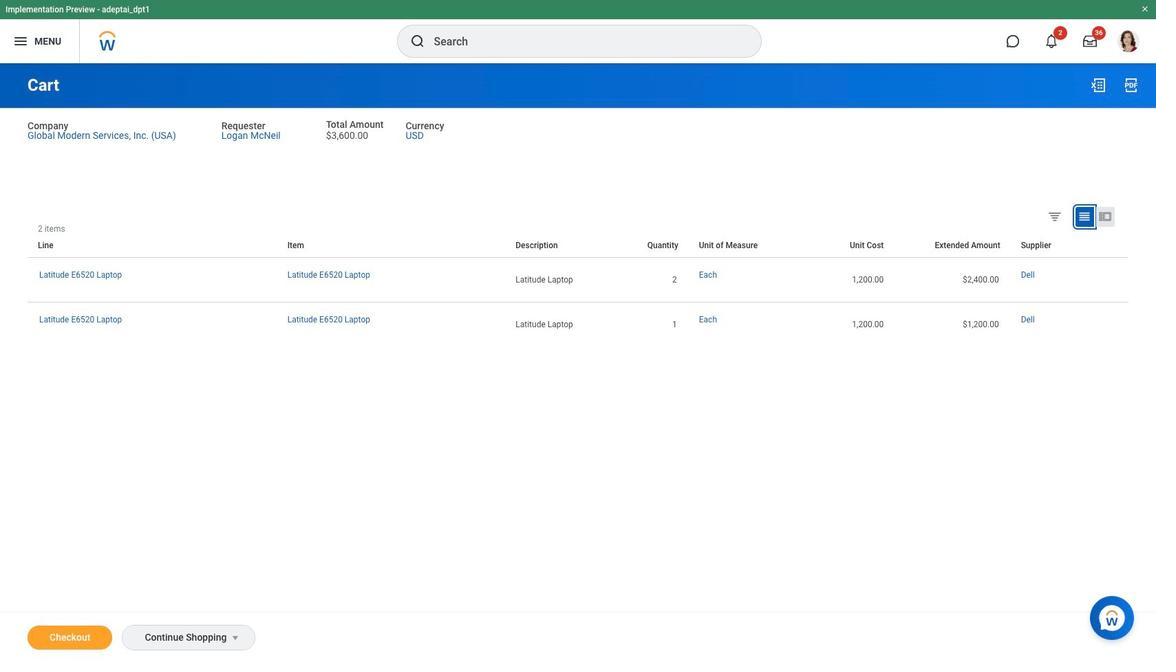 Task type: vqa. For each thing, say whether or not it's contained in the screenshot.
warehouse
no



Task type: describe. For each thing, give the bounding box(es) containing it.
view printable version (pdf) image
[[1123, 77, 1140, 94]]

profile logan mcneil image
[[1118, 30, 1140, 55]]

notifications large image
[[1045, 34, 1059, 48]]

Toggle to Grid view radio
[[1076, 207, 1094, 227]]

search image
[[409, 33, 426, 50]]

toggle to grid view image
[[1078, 210, 1092, 224]]

inbox large image
[[1083, 34, 1097, 48]]



Task type: locate. For each thing, give the bounding box(es) containing it.
option group
[[1045, 206, 1125, 230]]

close environment banner image
[[1141, 5, 1149, 13]]

banner
[[0, 0, 1156, 63]]

Search Workday  search field
[[434, 26, 733, 56]]

Toggle to List Detail view radio
[[1096, 207, 1115, 227]]

toolbar
[[1118, 224, 1129, 234]]

justify image
[[12, 33, 29, 50]]

main content
[[0, 63, 1156, 663]]

select to filter grid data image
[[1048, 209, 1063, 224]]

toggle to list detail view image
[[1099, 210, 1112, 224]]

caret down image
[[227, 633, 244, 644]]

export to excel image
[[1090, 77, 1107, 94]]



